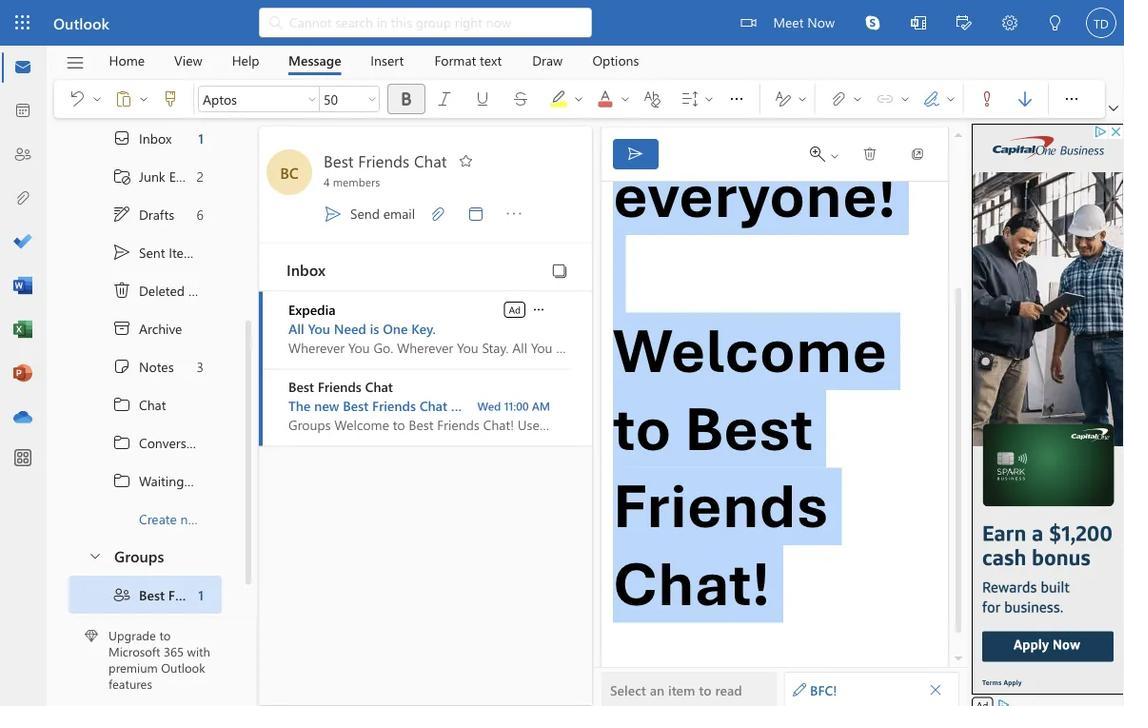 Task type: locate. For each thing, give the bounding box(es) containing it.
people image
[[13, 146, 32, 165]]

new right the
[[314, 397, 339, 415]]

 send email
[[324, 204, 415, 223]]

1 vertical spatial key.
[[632, 339, 655, 356]]

 button left groups
[[78, 538, 110, 573]]

0 horizontal spatial  button
[[530, 300, 547, 318]]

 right the 
[[797, 93, 808, 105]]

0 vertical spatial new
[[314, 397, 339, 415]]

tab list
[[94, 46, 654, 75]]

1
[[198, 130, 204, 147], [198, 587, 204, 604]]

0 vertical spatial 1
[[198, 130, 204, 147]]

0 vertical spatial 
[[829, 89, 848, 109]]

all right stay.
[[512, 339, 527, 356]]

1 inside  "tree item"
[[198, 587, 204, 604]]

am
[[532, 398, 550, 414]]

1 vertical spatial 
[[428, 204, 447, 223]]

draw
[[532, 51, 563, 69]]

need down expedia
[[334, 320, 366, 337]]

inbox up expedia
[[286, 259, 325, 279]]

 archive
[[112, 319, 182, 338]]

 for  deleted items
[[112, 281, 131, 300]]

1 vertical spatial all
[[512, 339, 527, 356]]

 left sent
[[112, 243, 131, 262]]

 tree item
[[69, 576, 222, 614]]

to
[[613, 390, 672, 468], [159, 627, 171, 644], [699, 681, 712, 698]]

 tree item
[[69, 196, 222, 234]]

0 vertical spatial 
[[112, 395, 131, 415]]

groups tree item
[[69, 538, 222, 576]]

 tree item
[[69, 386, 222, 424], [69, 424, 222, 462], [69, 462, 223, 500]]

to for friends
[[613, 390, 672, 468]]

1 horizontal spatial  button
[[1053, 80, 1091, 118]]

read
[[715, 681, 742, 698]]

0 vertical spatial 
[[862, 147, 878, 162]]


[[91, 93, 103, 105], [138, 93, 149, 105], [306, 93, 318, 105], [366, 93, 378, 105], [573, 93, 584, 105], [620, 93, 631, 105], [703, 93, 715, 105], [797, 93, 808, 105], [852, 93, 863, 105], [899, 93, 911, 105], [945, 93, 957, 105], [829, 150, 840, 162], [88, 548, 103, 563]]

 inside  
[[852, 93, 863, 105]]

2
[[197, 168, 204, 185]]

1 vertical spatial to
[[159, 627, 171, 644]]

2  from the top
[[112, 434, 131, 453]]

to inside upgrade to microsoft 365 with premium outlook features
[[159, 627, 171, 644]]

 tree item down  chat on the left bottom
[[69, 424, 222, 462]]

mail image
[[13, 58, 32, 77]]

chat left ''
[[414, 149, 447, 171]]

outlook right premium
[[161, 659, 205, 676]]


[[642, 89, 662, 109]]

1 horizontal spatial  button
[[305, 86, 320, 112]]

bc
[[280, 162, 299, 182]]

tree containing 
[[69, 119, 243, 538]]

3  tree item from the top
[[69, 462, 223, 500]]

1 horizontal spatial wherever
[[397, 339, 453, 356]]

 right the 
[[945, 93, 957, 105]]

0 vertical spatial outlook
[[53, 12, 109, 33]]


[[774, 89, 793, 109]]

 button right ad
[[530, 300, 547, 318]]

1 wherever from the left
[[288, 339, 345, 356]]

expedia
[[288, 301, 336, 318]]

send
[[350, 205, 380, 222]]

1 horizontal spatial inbox
[[286, 259, 325, 279]]

best friends chat up 'members'
[[324, 149, 447, 171]]

tab list containing home
[[94, 46, 654, 75]]

Font text field
[[199, 88, 304, 110]]

items right deleted
[[188, 282, 220, 300]]

1 horizontal spatial 
[[324, 204, 343, 223]]

1 horizontal spatial 
[[862, 147, 878, 162]]

create new folder
[[139, 510, 243, 528]]

0 horizontal spatial one
[[383, 320, 408, 337]]

outlook up  button
[[53, 12, 109, 33]]

1 vertical spatial 
[[112, 281, 131, 300]]

features
[[109, 675, 152, 692]]

 button
[[1006, 84, 1044, 114]]

0 vertical spatial items
[[169, 244, 201, 262]]

 button right font size "text field"
[[365, 86, 380, 112]]

 button
[[457, 193, 495, 235]]


[[727, 89, 746, 109], [1062, 89, 1081, 109], [531, 302, 546, 317]]

select an item to read button
[[602, 672, 777, 706]]

2 1 from the top
[[198, 587, 204, 604]]

0 vertical spatial need
[[334, 320, 366, 337]]

help button
[[218, 46, 274, 75]]

items right sent
[[169, 244, 201, 262]]

 left groups
[[88, 548, 103, 563]]

 left font color image at the top of page
[[573, 93, 584, 105]]

folder
[[208, 510, 243, 528]]

 button
[[451, 151, 481, 172]]

3  from the top
[[112, 472, 131, 491]]

1 vertical spatial items
[[188, 282, 220, 300]]

1 horizontal spatial is
[[491, 397, 501, 415]]

 button
[[899, 139, 937, 169]]

0 vertical spatial all
[[288, 320, 304, 337]]

best inside best friends chat popup button
[[324, 149, 354, 171]]

1 horizontal spatial 
[[829, 89, 848, 109]]

outlook inside 'banner'
[[53, 12, 109, 33]]

0 horizontal spatial 
[[112, 281, 131, 300]]

1 horizontal spatial all
[[512, 339, 527, 356]]

1 up 2
[[198, 130, 204, 147]]

 right ad
[[531, 302, 546, 317]]

all
[[288, 320, 304, 337], [512, 339, 527, 356]]

1 horizontal spatial outlook
[[161, 659, 205, 676]]

 button
[[464, 84, 502, 114]]

0 horizontal spatial outlook
[[53, 12, 109, 33]]

 left 
[[428, 204, 447, 223]]

outlook banner
[[0, 0, 1124, 48]]

1 inside  tree item
[[198, 130, 204, 147]]

include group
[[820, 80, 959, 118]]

0 horizontal spatial 
[[428, 204, 447, 223]]

message list section
[[259, 127, 655, 705]]

0 vertical spatial one
[[383, 320, 408, 337]]

1 horizontal spatial to
[[613, 390, 672, 468]]

best inside welcome to best friends chat!
[[684, 390, 813, 468]]

welcome to best friends chat!
[[613, 313, 887, 623]]

 button for font size "text field"
[[365, 86, 380, 112]]

items
[[169, 244, 201, 262], [188, 282, 220, 300]]

new inside tree item
[[180, 510, 205, 528]]

items for 
[[169, 244, 201, 262]]

0 vertical spatial is
[[370, 320, 379, 337]]

 inside button
[[428, 204, 447, 223]]

 for  sent items
[[112, 243, 131, 262]]

1 vertical spatial one
[[604, 339, 629, 356]]

more apps image
[[13, 449, 32, 468]]

 button down the message button
[[305, 86, 320, 112]]

an
[[650, 681, 664, 698]]

need
[[334, 320, 366, 337], [556, 339, 588, 356]]

1 for 
[[198, 130, 204, 147]]

 search field
[[259, 0, 592, 43]]

wherever down expedia
[[288, 339, 345, 356]]

 button left 
[[1053, 80, 1091, 118]]

 left send
[[324, 204, 343, 223]]

0 horizontal spatial new
[[180, 510, 205, 528]]

 inside the message list section
[[324, 204, 343, 223]]

new inside message list no items selected list box
[[314, 397, 339, 415]]

2 vertical spatial 
[[112, 472, 131, 491]]

draw button
[[518, 46, 577, 75]]

 button
[[387, 84, 425, 114]]

one
[[383, 320, 408, 337], [604, 339, 629, 356]]

application
[[0, 0, 1124, 706]]

message list no items selected list box
[[259, 292, 655, 705]]

best friends chat up the
[[288, 378, 393, 395]]

 inside the  
[[829, 150, 840, 162]]

wherever
[[288, 339, 345, 356], [397, 339, 453, 356]]

4 members
[[324, 174, 380, 189]]

 inside tree item
[[112, 281, 131, 300]]

 button
[[1033, 0, 1078, 48]]

wherever right the go.
[[397, 339, 453, 356]]

tree
[[69, 119, 243, 538]]

 tree item up "create"
[[69, 462, 223, 500]]

1 vertical spatial outlook
[[161, 659, 205, 676]]

0 vertical spatial best friends chat
[[324, 149, 447, 171]]

 button
[[1105, 99, 1122, 118]]

 waiting4reply
[[112, 472, 223, 491]]

best
[[324, 149, 354, 171], [288, 378, 314, 395], [684, 390, 813, 468], [343, 397, 369, 415]]

 down 
[[112, 395, 131, 415]]


[[1016, 89, 1035, 109]]


[[435, 89, 454, 109]]

word image
[[13, 277, 32, 296]]

 right 
[[703, 93, 715, 105]]

all down expedia
[[288, 320, 304, 337]]

0 horizontal spatial 
[[112, 243, 131, 262]]

 up the  button
[[852, 93, 863, 105]]

items inside  sent items
[[169, 244, 201, 262]]

reading pane main content
[[594, 0, 967, 706]]

1 vertical spatial inbox
[[286, 259, 325, 279]]

 inside the  
[[138, 93, 149, 105]]

0 horizontal spatial need
[[334, 320, 366, 337]]

 left font size "text field"
[[306, 93, 318, 105]]

 inside button
[[862, 147, 878, 162]]

0 vertical spatial to
[[613, 390, 672, 468]]

1 vertical spatial  button
[[530, 300, 547, 318]]

0 vertical spatial 
[[324, 204, 343, 223]]

 button for font text box
[[305, 86, 320, 112]]

 
[[922, 89, 957, 109]]

1 vertical spatial 
[[112, 434, 131, 453]]

0 horizontal spatial to
[[159, 627, 171, 644]]

1 vertical spatial 1
[[198, 587, 204, 604]]

to inside welcome to best friends chat!
[[613, 390, 672, 468]]

 button
[[305, 86, 320, 112], [365, 86, 380, 112], [78, 538, 110, 573]]

to do image
[[13, 233, 32, 252]]

font color image
[[596, 89, 634, 109]]


[[810, 147, 825, 162]]

 for  send email
[[324, 204, 343, 223]]

1 up with on the bottom of the page
[[198, 587, 204, 604]]

 right 
[[829, 150, 840, 162]]

inbox right 
[[139, 130, 172, 147]]

2 vertical spatial to
[[699, 681, 712, 698]]

1 vertical spatial best friends chat
[[288, 378, 393, 395]]

 drafts
[[112, 205, 174, 224]]

friends inside popup button
[[358, 149, 410, 171]]

 tree item
[[69, 234, 222, 272]]

 left 
[[1062, 89, 1081, 109]]

 deleted items
[[112, 281, 220, 300]]

0 horizontal spatial wherever
[[288, 339, 345, 356]]

view
[[174, 51, 202, 69]]

outlook inside upgrade to microsoft 365 with premium outlook features
[[161, 659, 205, 676]]

4
[[324, 174, 330, 189]]

 right the  
[[862, 147, 878, 162]]

 inside  
[[91, 93, 103, 105]]

item
[[668, 681, 695, 698]]


[[112, 167, 131, 186]]

new
[[314, 397, 339, 415], [180, 510, 205, 528]]

upgrade
[[109, 627, 156, 644]]


[[458, 153, 474, 168]]

2  tree item from the top
[[69, 424, 222, 462]]

1 horizontal spatial new
[[314, 397, 339, 415]]

waiting4reply
[[139, 472, 223, 490]]

new left folder
[[180, 510, 205, 528]]

items inside  deleted items
[[188, 282, 220, 300]]

0 horizontal spatial is
[[370, 320, 379, 337]]

wed
[[477, 398, 501, 414]]

 right the 
[[138, 93, 149, 105]]

1 horizontal spatial 
[[727, 89, 746, 109]]

welcome
[[613, 313, 887, 390]]


[[267, 13, 286, 32]]

best friends chat inside popup button
[[324, 149, 447, 171]]

 right the  
[[829, 89, 848, 109]]

1  tree item from the top
[[69, 386, 222, 424]]

6
[[197, 206, 204, 223]]

 tree item down  notes
[[69, 386, 222, 424]]

options button
[[578, 46, 653, 75]]

bfc!
[[810, 681, 837, 698]]

 left the 
[[899, 93, 911, 105]]


[[978, 89, 997, 109]]

inbox
[[139, 130, 172, 147], [286, 259, 325, 279]]

 up 
[[112, 281, 131, 300]]


[[112, 205, 131, 224]]


[[862, 147, 878, 162], [112, 281, 131, 300]]

need right stay.
[[556, 339, 588, 356]]

 right  
[[727, 89, 746, 109]]

 inside tree item
[[112, 243, 131, 262]]

 right 
[[91, 93, 103, 105]]

0 horizontal spatial inbox
[[139, 130, 172, 147]]

powerpoint image
[[13, 365, 32, 384]]

basic text group
[[198, 80, 756, 118]]

1 horizontal spatial need
[[556, 339, 588, 356]]

best friends chat
[[324, 149, 447, 171], [288, 378, 393, 395]]

 tree item
[[69, 272, 222, 310]]

Font size text field
[[320, 88, 364, 110]]

1 1 from the top
[[198, 130, 204, 147]]

 tree item
[[69, 119, 222, 158]]

2 horizontal spatial to
[[699, 681, 712, 698]]

1 vertical spatial new
[[180, 510, 205, 528]]

group
[[451, 397, 488, 415]]

outlook
[[53, 12, 109, 33], [161, 659, 205, 676]]

 button
[[613, 139, 659, 169]]

 up create new folder tree item
[[112, 472, 131, 491]]

email
[[169, 168, 201, 185]]

1  from the top
[[112, 395, 131, 415]]

format text
[[434, 51, 502, 69]]

0 horizontal spatial 
[[531, 302, 546, 317]]

archive
[[139, 320, 182, 338]]

1 vertical spatial is
[[592, 339, 600, 356]]

 for 
[[862, 147, 878, 162]]

 inside include group
[[829, 89, 848, 109]]

chat down notes
[[139, 396, 166, 414]]

2 horizontal spatial  button
[[365, 86, 380, 112]]

0 horizontal spatial  button
[[78, 538, 110, 573]]

chat up the new best friends chat group is ready
[[365, 378, 393, 395]]

0 vertical spatial key.
[[411, 320, 436, 337]]

 down  chat on the left bottom
[[112, 434, 131, 453]]

1 vertical spatial 
[[112, 243, 131, 262]]

0 vertical spatial inbox
[[139, 130, 172, 147]]



Task type: vqa. For each thing, say whether or not it's contained in the screenshot.


Task type: describe. For each thing, give the bounding box(es) containing it.

[[793, 683, 806, 696]]

stay.
[[482, 339, 509, 356]]

 for 
[[112, 434, 131, 453]]

chat inside  chat
[[139, 396, 166, 414]]

 tree item
[[69, 310, 222, 348]]

 tree item
[[69, 158, 222, 196]]

with
[[187, 643, 210, 660]]

create
[[139, 510, 177, 528]]

set your advertising preferences image
[[996, 698, 1011, 706]]

inbox inside the message list section
[[286, 259, 325, 279]]

ad
[[509, 303, 521, 316]]

onedrive image
[[13, 408, 32, 427]]

message button
[[274, 46, 356, 75]]

 button
[[419, 193, 457, 235]]


[[865, 15, 880, 30]]

calendar image
[[13, 102, 32, 121]]

the
[[288, 397, 311, 415]]

 
[[114, 89, 149, 109]]


[[910, 147, 925, 162]]

format
[[434, 51, 476, 69]]

wed 11:00 am
[[477, 398, 550, 414]]

to inside button
[[699, 681, 712, 698]]

options
[[592, 51, 639, 69]]

select an item to read
[[610, 681, 742, 698]]

drafts
[[139, 206, 174, 223]]

excel image
[[13, 321, 32, 340]]

junk
[[139, 168, 165, 185]]

 for 
[[428, 204, 447, 223]]

 inside  dropdown button
[[899, 93, 911, 105]]

 
[[810, 147, 840, 162]]

text
[[480, 51, 502, 69]]

 button
[[941, 0, 987, 48]]

help
[[232, 51, 259, 69]]

 
[[774, 89, 808, 109]]

go.
[[374, 339, 393, 356]]

3
[[197, 358, 204, 376]]

1 for 
[[198, 587, 204, 604]]

1 horizontal spatial key.
[[632, 339, 655, 356]]

 left  button
[[620, 93, 631, 105]]

 button
[[502, 84, 540, 114]]

notes
[[139, 358, 174, 376]]

 for  chat
[[112, 395, 131, 415]]

select
[[610, 681, 646, 698]]


[[957, 15, 972, 30]]

upgrade to microsoft 365 with premium outlook features
[[109, 627, 210, 692]]

 inside popup button
[[727, 89, 746, 109]]

new for create
[[180, 510, 205, 528]]

 inside message list no items selected list box
[[531, 302, 546, 317]]


[[65, 53, 85, 73]]

 button inside the clipboard group
[[89, 84, 105, 114]]


[[511, 89, 530, 109]]

new for the
[[314, 397, 339, 415]]

application containing hey everyone!
[[0, 0, 1124, 706]]

chat inside popup button
[[414, 149, 447, 171]]

you left the go.
[[348, 339, 370, 356]]

 button inside include group
[[898, 84, 913, 114]]

best friends chat inside message list no items selected list box
[[288, 378, 393, 395]]

tree inside application
[[69, 119, 243, 538]]

deleted
[[139, 282, 185, 300]]

0 horizontal spatial key.
[[411, 320, 436, 337]]

left-rail-appbar navigation
[[4, 46, 42, 440]]


[[68, 89, 87, 109]]

 notes
[[112, 357, 174, 376]]

 tree item
[[69, 348, 222, 386]]


[[114, 89, 133, 109]]

 junk email 2
[[112, 167, 204, 186]]

message
[[288, 51, 341, 69]]

 button
[[151, 84, 189, 114]]

friends inside welcome to best friends chat!
[[613, 468, 829, 545]]

items for 
[[188, 282, 220, 300]]

best friends chat image
[[267, 149, 312, 195]]

 button
[[495, 193, 533, 235]]

the new best friends chat group is ready
[[288, 397, 538, 415]]


[[397, 89, 416, 109]]

everyone!
[[613, 158, 896, 235]]

outlook link
[[53, 0, 109, 46]]

 bfc!
[[793, 681, 837, 698]]

chat left group
[[420, 397, 447, 415]]

Cannot search in this group right now field
[[287, 12, 581, 32]]

create new folder tree item
[[69, 500, 243, 538]]

 inside groups tree item
[[88, 548, 103, 563]]

to for 365
[[159, 627, 171, 644]]

2 wherever from the left
[[397, 339, 453, 356]]

best friends chat button
[[320, 149, 447, 174]]

all you need is one key. wherever you go. wherever you stay. all you need is one key.
[[288, 320, 655, 356]]


[[161, 89, 180, 109]]

sent
[[139, 244, 165, 262]]

2 horizontal spatial 
[[1062, 89, 1081, 109]]


[[681, 89, 700, 109]]


[[911, 15, 926, 30]]

1 horizontal spatial one
[[604, 339, 629, 356]]

inbox inside  inbox
[[139, 130, 172, 147]]

tags group
[[968, 80, 1044, 114]]

meet now
[[773, 13, 835, 30]]

 button
[[136, 84, 151, 114]]

2 vertical spatial is
[[491, 397, 501, 415]]

 button
[[58, 84, 89, 114]]


[[1048, 15, 1063, 30]]

 inside  
[[945, 93, 957, 105]]

email
[[383, 205, 415, 222]]

1 vertical spatial need
[[556, 339, 588, 356]]

chat!
[[613, 545, 770, 623]]

 sent items
[[112, 243, 201, 262]]

 
[[829, 89, 863, 109]]

format text button
[[420, 46, 516, 75]]

you down expedia
[[308, 320, 330, 337]]

Message body, press Alt+F10 to exit text field
[[613, 80, 937, 660]]

0 vertical spatial  button
[[1053, 80, 1091, 118]]


[[112, 129, 131, 148]]

you right stay.
[[531, 339, 553, 356]]

files image
[[13, 189, 32, 208]]

view button
[[160, 46, 217, 75]]

premium features image
[[85, 630, 98, 643]]

meet
[[773, 13, 804, 30]]

insert button
[[356, 46, 418, 75]]

 inside  
[[703, 93, 715, 105]]

text highlight color image
[[549, 89, 587, 109]]

11:00
[[504, 398, 529, 414]]

clipboard group
[[58, 80, 189, 118]]

 button
[[105, 84, 136, 114]]

0 horizontal spatial all
[[288, 320, 304, 337]]


[[741, 15, 756, 30]]

hey everyone!
[[613, 80, 896, 235]]

 button
[[56, 47, 94, 79]]

 right font size "text field"
[[366, 93, 378, 105]]

 button
[[850, 0, 896, 46]]

 button
[[968, 84, 1006, 114]]

 button
[[987, 0, 1033, 48]]


[[929, 683, 942, 696]]

 inside the  
[[797, 93, 808, 105]]

 button inside groups tree item
[[78, 538, 110, 573]]


[[473, 89, 492, 109]]

td image
[[1086, 8, 1116, 38]]


[[551, 263, 568, 280]]

you left stay.
[[457, 339, 478, 356]]


[[506, 206, 522, 222]]

 for  waiting4reply
[[112, 472, 131, 491]]


[[922, 89, 941, 109]]

 for  
[[829, 89, 848, 109]]

4 members button
[[320, 174, 380, 189]]

tab list inside application
[[94, 46, 654, 75]]

 button inside message list no items selected list box
[[530, 300, 547, 318]]

2 horizontal spatial is
[[592, 339, 600, 356]]



